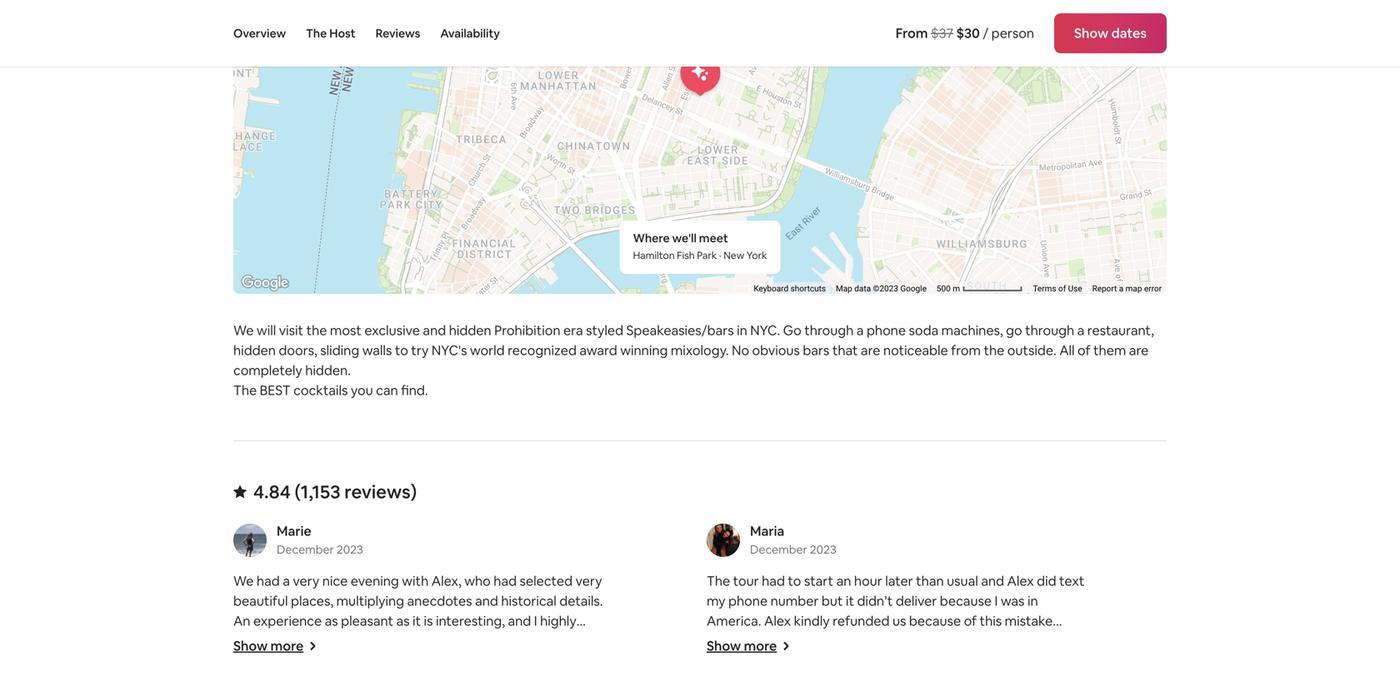 Task type: locate. For each thing, give the bounding box(es) containing it.
was
[[1001, 593, 1025, 610]]

through up all
[[1025, 322, 1074, 339]]

1 all from the left
[[749, 653, 762, 670]]

us
[[893, 613, 906, 630]]

2 horizontal spatial show
[[1074, 25, 1109, 42]]

the
[[306, 26, 327, 41], [233, 382, 257, 399], [707, 573, 730, 590]]

show dates
[[1074, 25, 1147, 42]]

marie
[[277, 523, 311, 540]]

1 horizontal spatial the
[[306, 26, 327, 41]]

exclusive
[[364, 322, 420, 339]]

more
[[271, 638, 304, 655], [744, 638, 777, 655], [925, 673, 958, 687]]

2023 inside the marie december 2023
[[337, 543, 363, 558]]

1 horizontal spatial as
[[396, 613, 410, 630]]

in right was
[[1028, 593, 1038, 610]]

show dates link
[[1054, 13, 1167, 53]]

the inside "the tour had to start an hour later than usual and alex did text my phone number but it didn't deliver because i was in america. alex kindly refunded us because of this mistake which i really appreciated. alex has a lot of knowledge and shares all of this on the tour which is all very interesting.i would've preferred to have gone to more speakeasy pub"
[[707, 573, 730, 590]]

world
[[470, 342, 505, 359]]

show down an
[[233, 638, 268, 655]]

restaurant,
[[1087, 322, 1154, 339]]

are
[[861, 342, 880, 359], [1129, 342, 1149, 359]]

marie image
[[233, 524, 267, 558], [233, 524, 267, 558]]

from
[[896, 25, 928, 42]]

1 vertical spatial hidden
[[233, 342, 276, 359]]

0 horizontal spatial as
[[325, 613, 338, 630]]

2023 up nice
[[337, 543, 363, 558]]

this up the knowledge
[[980, 613, 1002, 630]]

0 horizontal spatial this
[[781, 653, 803, 670]]

of right lot
[[951, 633, 964, 650]]

and
[[423, 322, 446, 339], [981, 573, 1004, 590], [475, 593, 498, 610], [508, 613, 531, 630], [1037, 633, 1061, 650]]

1 show more from the left
[[233, 638, 304, 655]]

of up the knowledge
[[964, 613, 977, 630]]

1 we from the top
[[233, 322, 254, 339]]

0 horizontal spatial had
[[257, 573, 280, 590]]

alex left the has
[[868, 633, 895, 650]]

terms of use link
[[1033, 284, 1082, 294]]

the for the host
[[306, 26, 327, 41]]

a left lot
[[922, 633, 929, 650]]

1 horizontal spatial through
[[1025, 322, 1074, 339]]

did
[[1037, 573, 1056, 590]]

it
[[846, 593, 854, 610], [413, 613, 421, 630]]

1 horizontal spatial december
[[750, 543, 807, 558]]

1 horizontal spatial i
[[746, 633, 749, 650]]

0 vertical spatial the
[[306, 26, 327, 41]]

availability
[[440, 26, 500, 41]]

in up no
[[737, 322, 747, 339]]

all down lot
[[928, 653, 941, 670]]

500 m
[[937, 284, 962, 294]]

try
[[411, 342, 429, 359]]

tour up america.
[[733, 573, 759, 590]]

0 horizontal spatial 2023
[[337, 543, 363, 558]]

0 horizontal spatial are
[[861, 342, 880, 359]]

i down the historical
[[534, 613, 537, 630]]

0 vertical spatial it
[[846, 593, 854, 610]]

is down anecdotes
[[424, 613, 433, 630]]

1 horizontal spatial it
[[846, 593, 854, 610]]

2 2023 from the left
[[810, 543, 837, 558]]

keyboard shortcuts
[[754, 284, 826, 294]]

1 horizontal spatial all
[[928, 653, 941, 670]]

and up was
[[981, 573, 1004, 590]]

where we'll meet, map pin image
[[680, 53, 720, 96]]

4.84 (1,153 reviews)
[[253, 480, 417, 504]]

because
[[940, 593, 992, 610], [909, 613, 961, 630]]

1 horizontal spatial hidden
[[449, 322, 491, 339]]

the right on
[[825, 653, 845, 670]]

soda
[[909, 322, 939, 339]]

lot
[[932, 633, 948, 650]]

1 horizontal spatial show more button
[[707, 638, 790, 655]]

0 horizontal spatial phone
[[728, 593, 768, 610]]

hidden down will
[[233, 342, 276, 359]]

0 horizontal spatial show
[[233, 638, 268, 655]]

0 horizontal spatial all
[[749, 653, 762, 670]]

a inside we had a very nice evening with alex, who had selected very beautiful places, multiplying anecdotes and historical details. an experience as pleasant as it is interesting, and i highly recommend it!
[[283, 573, 290, 590]]

we inside we will visit the most exclusive and hidden prohibition era styled speakeasies/bars in nyc. go through a phone soda machines, go through a restaurant, hidden doors, sliding walls to try nyc's world recognized award winning mixology. no obvious bars that are noticeable from the outside. all of them are completely hidden. the best cocktails you can find.
[[233, 322, 254, 339]]

0 horizontal spatial in
[[737, 322, 747, 339]]

1 vertical spatial is
[[916, 653, 925, 670]]

2 horizontal spatial alex
[[1007, 573, 1034, 590]]

0 vertical spatial the
[[306, 322, 327, 339]]

which up shares
[[707, 633, 743, 650]]

1 december from the left
[[277, 543, 334, 558]]

historical
[[501, 593, 557, 610]]

1 vertical spatial which
[[877, 653, 913, 670]]

more down lot
[[925, 673, 958, 687]]

2 horizontal spatial the
[[984, 342, 1004, 359]]

phone up america.
[[728, 593, 768, 610]]

is
[[424, 613, 433, 630], [916, 653, 925, 670]]

2 horizontal spatial more
[[925, 673, 958, 687]]

more inside "the tour had to start an hour later than usual and alex did text my phone number but it didn't deliver because i was in america. alex kindly refunded us because of this mistake which i really appreciated. alex has a lot of knowledge and shares all of this on the tour which is all very interesting.i would've preferred to have gone to more speakeasy pub"
[[925, 673, 958, 687]]

2 through from the left
[[1025, 322, 1074, 339]]

and up try
[[423, 322, 446, 339]]

0 horizontal spatial it
[[413, 613, 421, 630]]

december inside the marie december 2023
[[277, 543, 334, 558]]

is down the has
[[916, 653, 925, 670]]

use
[[1068, 284, 1082, 294]]

0 vertical spatial i
[[995, 593, 998, 610]]

which
[[707, 633, 743, 650], [877, 653, 913, 670]]

0 horizontal spatial tour
[[733, 573, 759, 590]]

2 vertical spatial the
[[707, 573, 730, 590]]

beautiful
[[233, 593, 288, 610]]

as
[[325, 613, 338, 630], [396, 613, 410, 630]]

1 vertical spatial phone
[[728, 593, 768, 610]]

phone up noticeable
[[867, 322, 906, 339]]

era
[[563, 322, 583, 339]]

kindly
[[794, 613, 830, 630]]

0 vertical spatial in
[[737, 322, 747, 339]]

show down america.
[[707, 638, 741, 655]]

0 vertical spatial this
[[980, 613, 1002, 630]]

1 horizontal spatial in
[[1028, 593, 1038, 610]]

most
[[330, 322, 362, 339]]

0 horizontal spatial show more button
[[233, 638, 317, 655]]

1 horizontal spatial tour
[[848, 653, 874, 670]]

report a map error
[[1092, 284, 1162, 294]]

a left restaurant,
[[1077, 322, 1084, 339]]

0 horizontal spatial alex
[[764, 613, 791, 630]]

0 horizontal spatial december
[[277, 543, 334, 558]]

1 vertical spatial this
[[781, 653, 803, 670]]

them
[[1093, 342, 1126, 359]]

overview button
[[233, 0, 286, 67]]

the inside we will visit the most exclusive and hidden prohibition era styled speakeasies/bars in nyc. go through a phone soda machines, go through a restaurant, hidden doors, sliding walls to try nyc's world recognized award winning mixology. no obvious bars that are noticeable from the outside. all of them are completely hidden. the best cocktails you can find.
[[233, 382, 257, 399]]

alex up really
[[764, 613, 791, 630]]

of left use
[[1058, 284, 1066, 294]]

1 horizontal spatial the
[[825, 653, 845, 670]]

we left will
[[233, 322, 254, 339]]

we inside we had a very nice evening with alex, who had selected very beautiful places, multiplying anecdotes and historical details. an experience as pleasant as it is interesting, and i highly recommend it!
[[233, 573, 254, 590]]

refunded
[[833, 613, 890, 630]]

2 vertical spatial alex
[[868, 633, 895, 650]]

we up beautiful
[[233, 573, 254, 590]]

more for my
[[744, 638, 777, 655]]

©2023
[[873, 284, 898, 294]]

mixology.
[[671, 342, 729, 359]]

to inside we will visit the most exclusive and hidden prohibition era styled speakeasies/bars in nyc. go through a phone soda machines, go through a restaurant, hidden doors, sliding walls to try nyc's world recognized award winning mixology. no obvious bars that are noticeable from the outside. all of them are completely hidden. the best cocktails you can find.
[[395, 342, 408, 359]]

more down experience
[[271, 638, 304, 655]]

had up beautiful
[[257, 573, 280, 590]]

of right all
[[1078, 342, 1090, 359]]

0 vertical spatial alex
[[1007, 573, 1034, 590]]

really
[[752, 633, 784, 650]]

had right the who
[[494, 573, 517, 590]]

keyboard shortcuts button
[[754, 283, 826, 295]]

in inside "the tour had to start an hour later than usual and alex did text my phone number but it didn't deliver because i was in america. alex kindly refunded us because of this mistake which i really appreciated. alex has a lot of knowledge and shares all of this on the tour which is all very interesting.i would've preferred to have gone to more speakeasy pub"
[[1028, 593, 1038, 610]]

1 vertical spatial i
[[534, 613, 537, 630]]

3 had from the left
[[762, 573, 785, 590]]

1 horizontal spatial which
[[877, 653, 913, 670]]

show more button down experience
[[233, 638, 317, 655]]

can
[[376, 382, 398, 399]]

0 horizontal spatial is
[[424, 613, 433, 630]]

a up that
[[857, 322, 864, 339]]

1 horizontal spatial 2023
[[810, 543, 837, 558]]

hidden up world
[[449, 322, 491, 339]]

all down really
[[749, 653, 762, 670]]

the left best
[[233, 382, 257, 399]]

2023 inside maria december 2023
[[810, 543, 837, 558]]

0 vertical spatial we
[[233, 322, 254, 339]]

show more down experience
[[233, 638, 304, 655]]

1 horizontal spatial is
[[916, 653, 925, 670]]

0 vertical spatial hidden
[[449, 322, 491, 339]]

2 we from the top
[[233, 573, 254, 590]]

the
[[306, 322, 327, 339], [984, 342, 1004, 359], [825, 653, 845, 670]]

i left was
[[995, 593, 998, 610]]

person
[[991, 25, 1034, 42]]

from
[[951, 342, 981, 359]]

1 vertical spatial the
[[233, 382, 257, 399]]

1 horizontal spatial had
[[494, 573, 517, 590]]

show more button for we had a very nice evening with alex, who had selected very beautiful places, multiplying anecdotes and historical details. an experience as pleasant as it is interesting, and i highly recommend it!
[[233, 638, 317, 655]]

the up my
[[707, 573, 730, 590]]

tour up have at the right of page
[[848, 653, 874, 670]]

december down marie
[[277, 543, 334, 558]]

text
[[1059, 573, 1084, 590]]

had up number
[[762, 573, 785, 590]]

tour
[[733, 573, 759, 590], [848, 653, 874, 670]]

1 2023 from the left
[[337, 543, 363, 558]]

later
[[885, 573, 913, 590]]

0 horizontal spatial hidden
[[233, 342, 276, 359]]

0 vertical spatial phone
[[867, 322, 906, 339]]

are down restaurant,
[[1129, 342, 1149, 359]]

2023 up start
[[810, 543, 837, 558]]

this
[[980, 613, 1002, 630], [781, 653, 803, 670]]

the for the tour had to start an hour later than usual and alex did text my phone number but it didn't deliver because i was in america. alex kindly refunded us because of this mistake which i really appreciated. alex has a lot of knowledge and shares all of this on the tour which is all very interesting.i would've preferred to have gone to more speakeasy pub
[[707, 573, 730, 590]]

host
[[329, 26, 356, 41]]

than
[[916, 573, 944, 590]]

i
[[995, 593, 998, 610], [534, 613, 537, 630], [746, 633, 749, 650]]

0 horizontal spatial more
[[271, 638, 304, 655]]

0 horizontal spatial the
[[306, 322, 327, 339]]

usual
[[947, 573, 978, 590]]

1 horizontal spatial show more
[[707, 638, 777, 655]]

i left really
[[746, 633, 749, 650]]

very up details.
[[576, 573, 602, 590]]

2 horizontal spatial very
[[944, 653, 971, 670]]

because up lot
[[909, 613, 961, 630]]

the inside button
[[306, 26, 327, 41]]

1 vertical spatial we
[[233, 573, 254, 590]]

1 horizontal spatial are
[[1129, 342, 1149, 359]]

all
[[1059, 342, 1075, 359]]

we for we will visit the most exclusive and hidden prohibition era styled speakeasies/bars in nyc. go through a phone soda machines, go through a restaurant, hidden doors, sliding walls to try nyc's world recognized award winning mixology. no obvious bars that are noticeable from the outside. all of them are completely hidden. the best cocktails you can find.
[[233, 322, 254, 339]]

have
[[843, 673, 872, 687]]

details.
[[559, 593, 603, 610]]

0 vertical spatial is
[[424, 613, 433, 630]]

0 horizontal spatial the
[[233, 382, 257, 399]]

show more
[[233, 638, 304, 655], [707, 638, 777, 655]]

and down mistake on the right bottom of the page
[[1037, 633, 1061, 650]]

1 horizontal spatial phone
[[867, 322, 906, 339]]

alex up was
[[1007, 573, 1034, 590]]

the left host
[[306, 26, 327, 41]]

december down maria
[[750, 543, 807, 558]]

1 through from the left
[[804, 322, 854, 339]]

2 show more from the left
[[707, 638, 777, 655]]

in inside we will visit the most exclusive and hidden prohibition era styled speakeasies/bars in nyc. go through a phone soda machines, go through a restaurant, hidden doors, sliding walls to try nyc's world recognized award winning mixology. no obvious bars that are noticeable from the outside. all of them are completely hidden. the best cocktails you can find.
[[737, 322, 747, 339]]

show more down america.
[[707, 638, 777, 655]]

map
[[1126, 284, 1142, 294]]

2 horizontal spatial the
[[707, 573, 730, 590]]

start
[[804, 573, 833, 590]]

park
[[697, 249, 717, 262]]

1 horizontal spatial this
[[980, 613, 1002, 630]]

through up bars
[[804, 322, 854, 339]]

very inside "the tour had to start an hour later than usual and alex did text my phone number but it didn't deliver because i was in america. alex kindly refunded us because of this mistake which i really appreciated. alex has a lot of knowledge and shares all of this on the tour which is all very interesting.i would've preferred to have gone to more speakeasy pub"
[[944, 653, 971, 670]]

the right from
[[984, 342, 1004, 359]]

1 vertical spatial because
[[909, 613, 961, 630]]

2 vertical spatial the
[[825, 653, 845, 670]]

2 december from the left
[[750, 543, 807, 558]]

0 horizontal spatial show more
[[233, 638, 304, 655]]

1 show more button from the left
[[233, 638, 317, 655]]

speakeasies/bars
[[626, 322, 734, 339]]

it inside "the tour had to start an hour later than usual and alex did text my phone number but it didn't deliver because i was in america. alex kindly refunded us because of this mistake which i really appreciated. alex has a lot of knowledge and shares all of this on the tour which is all very interesting.i would've preferred to have gone to more speakeasy pub"
[[846, 593, 854, 610]]

had
[[257, 573, 280, 590], [494, 573, 517, 590], [762, 573, 785, 590]]

show left dates
[[1074, 25, 1109, 42]]

it inside we had a very nice evening with alex, who had selected very beautiful places, multiplying anecdotes and historical details. an experience as pleasant as it is interesting, and i highly recommend it!
[[413, 613, 421, 630]]

1 vertical spatial in
[[1028, 593, 1038, 610]]

december for marie
[[277, 543, 334, 558]]

maria image
[[707, 524, 740, 558]]

because down usual
[[940, 593, 992, 610]]

very down lot
[[944, 653, 971, 670]]

show more for the tour had to start an hour later than usual and alex did text my phone number but it didn't deliver because i was in america. alex kindly refunded us because of this mistake which i really appreciated. alex has a lot of knowledge and shares all of this on the tour which is all very interesting.i would've preferred to have gone to more speakeasy pub
[[707, 638, 777, 655]]

to left have at the right of page
[[826, 673, 840, 687]]

it right but
[[846, 593, 854, 610]]

are right that
[[861, 342, 880, 359]]

of down really
[[765, 653, 778, 670]]

·
[[719, 249, 721, 262]]

an
[[836, 573, 851, 590]]

0 horizontal spatial through
[[804, 322, 854, 339]]

1 vertical spatial the
[[984, 342, 1004, 359]]

this up preferred
[[781, 653, 803, 670]]

1 vertical spatial it
[[413, 613, 421, 630]]

0 horizontal spatial i
[[534, 613, 537, 630]]

1 vertical spatial alex
[[764, 613, 791, 630]]

where
[[633, 231, 670, 246]]

the inside "the tour had to start an hour later than usual and alex did text my phone number but it didn't deliver because i was in america. alex kindly refunded us because of this mistake which i really appreciated. alex has a lot of knowledge and shares all of this on the tour which is all very interesting.i would've preferred to have gone to more speakeasy pub"
[[825, 653, 845, 670]]

the right visit
[[306, 322, 327, 339]]

1 horizontal spatial more
[[744, 638, 777, 655]]

list
[[227, 523, 1173, 687]]

4.84
[[253, 480, 291, 504]]

which up "gone"
[[877, 653, 913, 670]]

it down anecdotes
[[413, 613, 421, 630]]

show more button down america.
[[707, 638, 790, 655]]

cocktails
[[293, 382, 348, 399]]

0 vertical spatial which
[[707, 633, 743, 650]]

as right pleasant
[[396, 613, 410, 630]]

2 show more button from the left
[[707, 638, 790, 655]]

2 vertical spatial i
[[746, 633, 749, 650]]

2 horizontal spatial had
[[762, 573, 785, 590]]

to left try
[[395, 342, 408, 359]]

very up places,
[[293, 573, 319, 590]]

1 horizontal spatial alex
[[868, 633, 895, 650]]

more down america.
[[744, 638, 777, 655]]

from $37 $30 / person
[[896, 25, 1034, 42]]

as down places,
[[325, 613, 338, 630]]

december inside maria december 2023
[[750, 543, 807, 558]]

december
[[277, 543, 334, 558], [750, 543, 807, 558]]

a up beautiful
[[283, 573, 290, 590]]

1 horizontal spatial show
[[707, 638, 741, 655]]

it!
[[312, 633, 323, 650]]



Task type: describe. For each thing, give the bounding box(es) containing it.
and down the historical
[[508, 613, 531, 630]]

phone inside we will visit the most exclusive and hidden prohibition era styled speakeasies/bars in nyc. go through a phone soda machines, go through a restaurant, hidden doors, sliding walls to try nyc's world recognized award winning mixology. no obvious bars that are noticeable from the outside. all of them are completely hidden. the best cocktails you can find.
[[867, 322, 906, 339]]

2 had from the left
[[494, 573, 517, 590]]

new
[[724, 249, 744, 262]]

1 horizontal spatial very
[[576, 573, 602, 590]]

and inside we will visit the most exclusive and hidden prohibition era styled speakeasies/bars in nyc. go through a phone soda machines, go through a restaurant, hidden doors, sliding walls to try nyc's world recognized award winning mixology. no obvious bars that are noticeable from the outside. all of them are completely hidden. the best cocktails you can find.
[[423, 322, 446, 339]]

completely
[[233, 362, 302, 379]]

december for maria
[[750, 543, 807, 558]]

pleasant
[[341, 613, 393, 630]]

a left map
[[1119, 284, 1124, 294]]

map region
[[100, 0, 1167, 382]]

winning
[[620, 342, 668, 359]]

the tour had to start an hour later than usual and alex did text my phone number but it didn't deliver because i was in america. alex kindly refunded us because of this mistake which i really appreciated. alex has a lot of knowledge and shares all of this on the tour which is all very interesting.i would've preferred to have gone to more speakeasy pub
[[707, 573, 1084, 687]]

but
[[822, 593, 843, 610]]

who
[[464, 573, 491, 590]]

mistake
[[1005, 613, 1053, 630]]

0 horizontal spatial which
[[707, 633, 743, 650]]

1 as from the left
[[325, 613, 338, 630]]

show for the tour had to start an hour later than usual and alex did text my phone number but it didn't deliver because i was in america. alex kindly refunded us because of this mistake which i really appreciated. alex has a lot of knowledge and shares all of this on the tour which is all very interesting.i would've preferred to have gone to more speakeasy pub
[[707, 638, 741, 655]]

/
[[983, 25, 989, 42]]

gone
[[875, 673, 906, 687]]

york
[[747, 249, 767, 262]]

data
[[854, 284, 871, 294]]

best
[[260, 382, 291, 399]]

more for multiplying
[[271, 638, 304, 655]]

show more for we had a very nice evening with alex, who had selected very beautiful places, multiplying anecdotes and historical details. an experience as pleasant as it is interesting, and i highly recommend it!
[[233, 638, 304, 655]]

of inside we will visit the most exclusive and hidden prohibition era styled speakeasies/bars in nyc. go through a phone soda machines, go through a restaurant, hidden doors, sliding walls to try nyc's world recognized award winning mixology. no obvious bars that are noticeable from the outside. all of them are completely hidden. the best cocktails you can find.
[[1078, 342, 1090, 359]]

sliding
[[320, 342, 359, 359]]

an
[[233, 613, 250, 630]]

outside.
[[1007, 342, 1056, 359]]

i inside we had a very nice evening with alex, who had selected very beautiful places, multiplying anecdotes and historical details. an experience as pleasant as it is interesting, and i highly recommend it!
[[534, 613, 537, 630]]

2023 for nice
[[337, 543, 363, 558]]

america.
[[707, 613, 761, 630]]

1 vertical spatial tour
[[848, 653, 874, 670]]

we for we had a very nice evening with alex, who had selected very beautiful places, multiplying anecdotes and historical details. an experience as pleasant as it is interesting, and i highly recommend it!
[[233, 573, 254, 590]]

we'll
[[672, 231, 697, 246]]

$37
[[931, 25, 953, 42]]

2 as from the left
[[396, 613, 410, 630]]

2 horizontal spatial i
[[995, 593, 998, 610]]

recognized
[[508, 342, 577, 359]]

anecdotes
[[407, 593, 472, 610]]

has
[[898, 633, 919, 650]]

multiplying
[[336, 593, 404, 610]]

nyc's
[[432, 342, 467, 359]]

highly
[[540, 613, 576, 630]]

doors,
[[279, 342, 317, 359]]

and down the who
[[475, 593, 498, 610]]

(1,153
[[295, 480, 341, 504]]

the host
[[306, 26, 356, 41]]

hidden.
[[305, 362, 351, 379]]

had inside "the tour had to start an hour later than usual and alex did text my phone number but it didn't deliver because i was in america. alex kindly refunded us because of this mistake which i really appreciated. alex has a lot of knowledge and shares all of this on the tour which is all very interesting.i would've preferred to have gone to more speakeasy pub"
[[762, 573, 785, 590]]

we had a very nice evening with alex, who had selected very beautiful places, multiplying anecdotes and historical details. an experience as pleasant as it is interesting, and i highly recommend it!
[[233, 573, 603, 650]]

shortcuts
[[791, 284, 826, 294]]

1 are from the left
[[861, 342, 880, 359]]

no
[[732, 342, 749, 359]]

will
[[257, 322, 276, 339]]

zoom out image
[[1123, 5, 1137, 18]]

google
[[900, 284, 927, 294]]

on
[[806, 653, 822, 670]]

availability button
[[440, 0, 500, 67]]

0 horizontal spatial very
[[293, 573, 319, 590]]

is inside "the tour had to start an hour later than usual and alex did text my phone number but it didn't deliver because i was in america. alex kindly refunded us because of this mistake which i really appreciated. alex has a lot of knowledge and shares all of this on the tour which is all very interesting.i would've preferred to have gone to more speakeasy pub"
[[916, 653, 925, 670]]

1 had from the left
[[257, 573, 280, 590]]

$30
[[956, 25, 980, 42]]

recommend
[[233, 633, 309, 650]]

2 all from the left
[[928, 653, 941, 670]]

reviews)
[[344, 480, 417, 504]]

2 are from the left
[[1129, 342, 1149, 359]]

is inside we had a very nice evening with alex, who had selected very beautiful places, multiplying anecdotes and historical details. an experience as pleasant as it is interesting, and i highly recommend it!
[[424, 613, 433, 630]]

reviews
[[376, 26, 420, 41]]

show more button for the tour had to start an hour later than usual and alex did text my phone number but it didn't deliver because i was in america. alex kindly refunded us because of this mistake which i really appreciated. alex has a lot of knowledge and shares all of this on the tour which is all very interesting.i would've preferred to have gone to more speakeasy pub
[[707, 638, 790, 655]]

reviews button
[[376, 0, 420, 67]]

selected
[[520, 573, 573, 590]]

fish
[[677, 249, 695, 262]]

terms
[[1033, 284, 1056, 294]]

to right "gone"
[[909, 673, 922, 687]]

maria december 2023
[[750, 523, 837, 558]]

appreciated.
[[787, 633, 865, 650]]

error
[[1144, 284, 1162, 294]]

to up number
[[788, 573, 801, 590]]

keyboard
[[754, 284, 788, 294]]

show for we had a very nice evening with alex, who had selected very beautiful places, multiplying anecdotes and historical details. an experience as pleasant as it is interesting, and i highly recommend it!
[[233, 638, 268, 655]]

a inside "the tour had to start an hour later than usual and alex did text my phone number but it didn't deliver because i was in america. alex kindly refunded us because of this mistake which i really appreciated. alex has a lot of knowledge and shares all of this on the tour which is all very interesting.i would've preferred to have gone to more speakeasy pub"
[[922, 633, 929, 650]]

obvious
[[752, 342, 800, 359]]

m
[[953, 284, 960, 294]]

terms of use
[[1033, 284, 1082, 294]]

phone inside "the tour had to start an hour later than usual and alex did text my phone number but it didn't deliver because i was in america. alex kindly refunded us because of this mistake which i really appreciated. alex has a lot of knowledge and shares all of this on the tour which is all very interesting.i would've preferred to have gone to more speakeasy pub"
[[728, 593, 768, 610]]

list containing marie
[[227, 523, 1173, 687]]

google image
[[238, 272, 293, 294]]

speakeasy
[[960, 673, 1025, 687]]

prohibition
[[494, 322, 560, 339]]

experience
[[253, 613, 322, 630]]

with
[[402, 573, 429, 590]]

preferred
[[764, 673, 823, 687]]

maria
[[750, 523, 784, 540]]

you
[[351, 382, 373, 399]]

evening
[[351, 573, 399, 590]]

maria image
[[707, 524, 740, 558]]

alex,
[[431, 573, 461, 590]]

2023 for start
[[810, 543, 837, 558]]

0 vertical spatial tour
[[733, 573, 759, 590]]

didn't
[[857, 593, 893, 610]]

deliver
[[896, 593, 937, 610]]

bars
[[803, 342, 829, 359]]

meet
[[699, 231, 728, 246]]

number
[[771, 593, 819, 610]]

map data ©2023 google
[[836, 284, 927, 294]]

500 m button
[[932, 282, 1028, 295]]

my
[[707, 593, 725, 610]]

0 vertical spatial because
[[940, 593, 992, 610]]

overview
[[233, 26, 286, 41]]

find.
[[401, 382, 428, 399]]

machines,
[[941, 322, 1003, 339]]

where we'll meet hamilton fish park · new york
[[633, 231, 767, 262]]

nyc.
[[750, 322, 780, 339]]

500
[[937, 284, 951, 294]]

noticeable
[[883, 342, 948, 359]]



Task type: vqa. For each thing, say whether or not it's contained in the screenshot.
The within The tour had to start an hour later than usual and Alex did text my phone number but it didn't deliver because I was in America. Alex kindly refunded us because of this mistake which I really appreciated. Alex has a lot of knowledge and shares all of this on the tour which is all very interesting.I would've preferred to have gone to more speakeasy pub
yes



